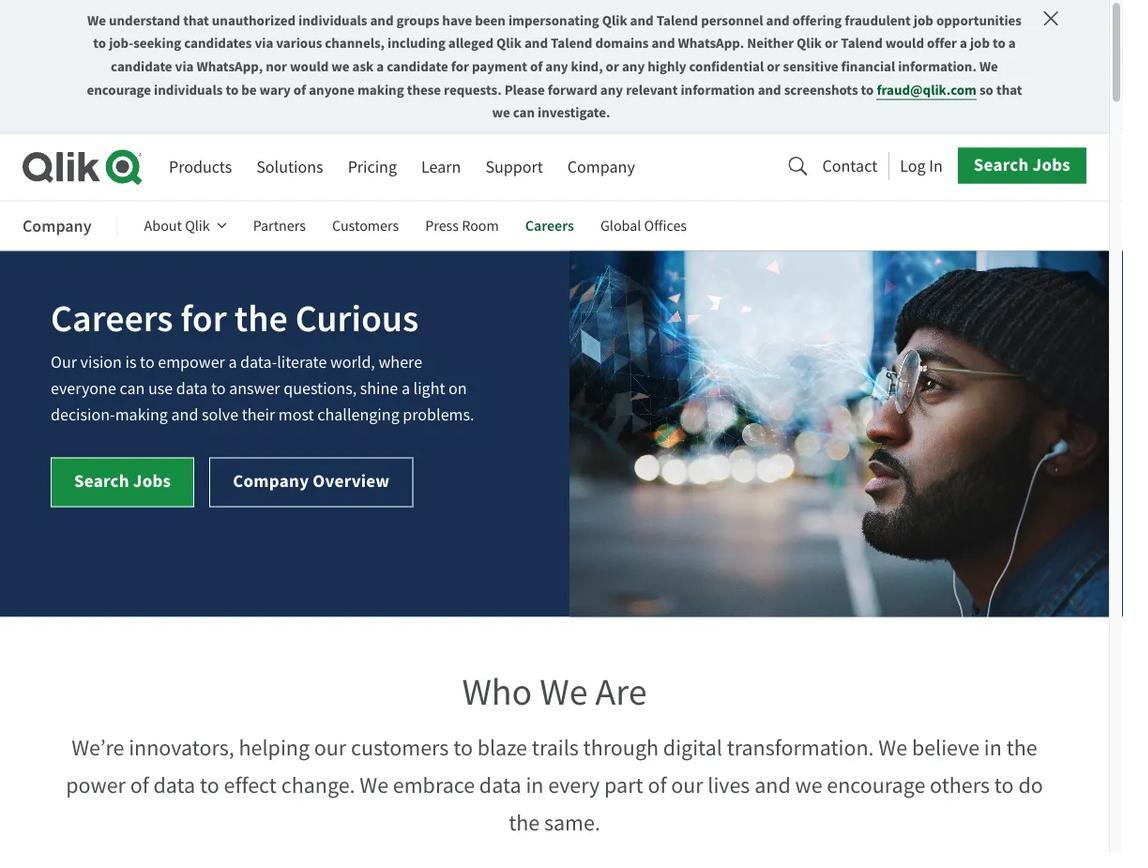 Task type: describe. For each thing, give the bounding box(es) containing it.
who
[[462, 668, 533, 716]]

products link
[[169, 150, 232, 184]]

and inside careers for the curious our vision is to empower a data-literate world, where everyone can use data to answer questions, shine a light on decision-making and solve their most challenging problems.
[[171, 404, 198, 425]]

including
[[388, 34, 446, 53]]

customers
[[332, 216, 399, 235]]

helping
[[239, 734, 310, 763]]

about
[[144, 216, 182, 235]]

company for the company menu bar
[[23, 215, 92, 237]]

channels,
[[325, 34, 385, 53]]

for inside careers for the curious our vision is to empower a data-literate world, where everyone can use data to answer questions, shine a light on decision-making and solve their most challenging problems.
[[181, 294, 227, 343]]

kind,
[[571, 57, 603, 76]]

1 vertical spatial the
[[1007, 734, 1038, 763]]

we're innovators, helping our customers to blaze trails through digital transformation. we believe in the power of data to effect change. we embrace data in every part of our lives and we encourage others to do the same.
[[66, 734, 1044, 838]]

and up domains
[[630, 11, 654, 30]]

problems.
[[403, 404, 475, 425]]

press room link
[[425, 203, 499, 248]]

their
[[242, 404, 275, 425]]

candidates
[[184, 34, 252, 53]]

and down neither
[[758, 80, 782, 99]]

encourage inside we understand that unauthorized individuals and groups have been impersonating qlik and talend personnel and offering fraudulent job opportunities to job-seeking candidates via various channels, including alleged qlik and talend domains and whatsapp. neither qlik or talend would offer a job to a candidate via whatsapp, nor would we ask a candidate for payment of any kind, or any highly confidential or sensitive financial information. we encourage individuals to be wary of anyone making these requests. please forward any relevant information and screenshots to
[[87, 80, 151, 99]]

embrace
[[393, 772, 475, 800]]

partners
[[253, 216, 306, 235]]

every
[[548, 772, 600, 800]]

offices
[[644, 216, 687, 235]]

everyone
[[51, 377, 116, 399]]

making inside careers for the curious our vision is to empower a data-literate world, where everyone can use data to answer questions, shine a light on decision-making and solve their most challenging problems.
[[115, 404, 168, 425]]

a right ask
[[377, 57, 384, 76]]

opportunities
[[937, 11, 1022, 30]]

highly
[[648, 57, 687, 76]]

qlik inside the company menu bar
[[185, 216, 210, 235]]

light
[[414, 377, 445, 399]]

various
[[276, 34, 322, 53]]

customers
[[351, 734, 449, 763]]

is
[[125, 351, 137, 373]]

others
[[930, 772, 990, 800]]

to left job-
[[93, 34, 106, 53]]

please
[[505, 80, 545, 99]]

partners link
[[253, 203, 306, 248]]

financial
[[842, 57, 896, 76]]

sensitive
[[783, 57, 839, 76]]

of up please
[[530, 57, 543, 76]]

of right power
[[130, 772, 149, 800]]

be
[[241, 80, 257, 99]]

2 vertical spatial the
[[509, 809, 540, 838]]

qlik up payment
[[497, 34, 522, 53]]

a right offer in the top of the page
[[960, 34, 968, 53]]

investigate.
[[538, 103, 611, 122]]

making inside we understand that unauthorized individuals and groups have been impersonating qlik and talend personnel and offering fraudulent job opportunities to job-seeking candidates via various channels, including alleged qlik and talend domains and whatsapp. neither qlik or talend would offer a job to a candidate via whatsapp, nor would we ask a candidate for payment of any kind, or any highly confidential or sensitive financial information. we encourage individuals to be wary of anyone making these requests. please forward any relevant information and screenshots to
[[358, 80, 404, 99]]

company for company 'link'
[[568, 156, 635, 178]]

ask
[[353, 57, 374, 76]]

transformation.
[[727, 734, 874, 763]]

0 horizontal spatial talend
[[551, 34, 593, 53]]

1 horizontal spatial talend
[[657, 11, 699, 30]]

seeking
[[133, 34, 181, 53]]

about qlik link
[[144, 203, 227, 248]]

1 horizontal spatial or
[[767, 57, 781, 76]]

a left data-
[[228, 351, 237, 373]]

confidential
[[690, 57, 764, 76]]

1 vertical spatial search jobs link
[[51, 458, 195, 507]]

of right wary
[[294, 80, 306, 99]]

whatsapp,
[[197, 57, 263, 76]]

menu bar inside qlik main element
[[169, 150, 635, 184]]

support
[[486, 156, 543, 178]]

contact
[[823, 156, 878, 177]]

a left light
[[402, 377, 410, 399]]

anyone
[[309, 80, 355, 99]]

our
[[51, 351, 77, 373]]

where
[[379, 351, 422, 373]]

careers for the curious our vision is to empower a data-literate world, where everyone can use data to answer questions, shine a light on decision-making and solve their most challenging problems.
[[51, 294, 475, 425]]

alleged
[[449, 34, 494, 53]]

believe
[[912, 734, 980, 763]]

impersonating
[[509, 11, 600, 30]]

can inside careers for the curious our vision is to empower a data-literate world, where everyone can use data to answer questions, shine a light on decision-making and solve their most challenging problems.
[[120, 377, 145, 399]]

log
[[900, 156, 926, 177]]

we're
[[72, 734, 124, 763]]

use
[[148, 377, 173, 399]]

customers link
[[332, 203, 399, 248]]

we up trails
[[540, 668, 588, 716]]

curious
[[295, 294, 419, 343]]

offer
[[927, 34, 957, 53]]

nor
[[266, 57, 287, 76]]

of right part
[[648, 772, 667, 800]]

and down impersonating
[[525, 34, 548, 53]]

domains
[[596, 34, 649, 53]]

forward
[[548, 80, 598, 99]]

personnel
[[701, 11, 764, 30]]

power
[[66, 772, 126, 800]]

overview
[[313, 469, 390, 493]]

company overview
[[233, 469, 390, 493]]

we left believe on the right bottom of page
[[879, 734, 908, 763]]

digital
[[664, 734, 723, 763]]

1 horizontal spatial search jobs link
[[958, 148, 1087, 184]]

whatsapp.
[[678, 34, 745, 53]]

any down domains
[[622, 57, 645, 76]]

blaze
[[478, 734, 528, 763]]

qlik up domains
[[602, 11, 628, 30]]

contact link
[[823, 150, 878, 181]]

0 vertical spatial our
[[314, 734, 347, 763]]

wary
[[260, 80, 291, 99]]

groups
[[397, 11, 440, 30]]

we inside we understand that unauthorized individuals and groups have been impersonating qlik and talend personnel and offering fraudulent job opportunities to job-seeking candidates via various channels, including alleged qlik and talend domains and whatsapp. neither qlik or talend would offer a job to a candidate via whatsapp, nor would we ask a candidate for payment of any kind, or any highly confidential or sensitive financial information. we encourage individuals to be wary of anyone making these requests. please forward any relevant information and screenshots to
[[332, 57, 350, 76]]

who we are
[[462, 668, 647, 716]]

that inside 'so that we can investigate.'
[[997, 80, 1023, 99]]

fraud@qlik.com link
[[877, 80, 977, 100]]

log in link
[[900, 150, 943, 181]]

1 candidate from the left
[[111, 57, 172, 76]]

the inside careers for the curious our vision is to empower a data-literate world, where everyone can use data to answer questions, shine a light on decision-making and solve their most challenging problems.
[[234, 294, 288, 343]]

have
[[442, 11, 472, 30]]

0 horizontal spatial in
[[526, 772, 544, 800]]

challenging
[[318, 404, 400, 425]]

to left be
[[226, 80, 239, 99]]

shine
[[360, 377, 398, 399]]

literate
[[277, 351, 327, 373]]

1 vertical spatial via
[[175, 57, 194, 76]]

0 horizontal spatial or
[[606, 57, 619, 76]]

search inside qlik main element
[[974, 153, 1029, 177]]

effect
[[224, 772, 277, 800]]

neither
[[747, 34, 794, 53]]



Task type: vqa. For each thing, say whether or not it's contained in the screenshot.
the jobs within Qlik Main 'element'
no



Task type: locate. For each thing, give the bounding box(es) containing it.
global
[[601, 216, 641, 235]]

0 horizontal spatial company
[[23, 215, 92, 237]]

encourage down believe on the right bottom of page
[[827, 772, 926, 800]]

support link
[[486, 150, 543, 184]]

0 vertical spatial company
[[568, 156, 635, 178]]

1 vertical spatial careers
[[51, 294, 173, 343]]

we up so
[[980, 57, 999, 76]]

we understand that unauthorized individuals and groups have been impersonating qlik and talend personnel and offering fraudulent job opportunities to job-seeking candidates via various channels, including alleged qlik and talend domains and whatsapp. neither qlik or talend would offer a job to a candidate via whatsapp, nor would we ask a candidate for payment of any kind, or any highly confidential or sensitive financial information. we encourage individuals to be wary of anyone making these requests. please forward any relevant information and screenshots to
[[87, 11, 1022, 99]]

0 horizontal spatial search
[[74, 469, 129, 493]]

0 vertical spatial making
[[358, 80, 404, 99]]

search jobs down decision-
[[74, 469, 171, 493]]

jobs
[[1033, 153, 1071, 177], [133, 469, 171, 493]]

to left blaze
[[454, 734, 473, 763]]

company inside qlik main element
[[568, 156, 635, 178]]

careers link
[[525, 203, 574, 248]]

2 horizontal spatial talend
[[841, 34, 883, 53]]

1 horizontal spatial jobs
[[1033, 153, 1071, 177]]

data for for
[[176, 377, 208, 399]]

1 horizontal spatial in
[[985, 734, 1002, 763]]

we down please
[[492, 103, 510, 122]]

1 vertical spatial search
[[74, 469, 129, 493]]

menu bar
[[169, 150, 635, 184]]

0 vertical spatial in
[[985, 734, 1002, 763]]

press room
[[425, 216, 499, 235]]

search down decision-
[[74, 469, 129, 493]]

relevant
[[626, 80, 678, 99]]

making down ask
[[358, 80, 404, 99]]

for
[[451, 57, 469, 76], [181, 294, 227, 343]]

1 vertical spatial for
[[181, 294, 227, 343]]

1 vertical spatial in
[[526, 772, 544, 800]]

information
[[681, 80, 755, 99]]

are
[[596, 668, 647, 716]]

company overview link
[[210, 458, 413, 507]]

can down please
[[513, 103, 535, 122]]

vision
[[80, 351, 122, 373]]

solutions link
[[257, 150, 324, 184]]

job down opportunities
[[971, 34, 990, 53]]

would
[[886, 34, 925, 53], [290, 57, 329, 76]]

a
[[960, 34, 968, 53], [1009, 34, 1016, 53], [377, 57, 384, 76], [228, 351, 237, 373], [402, 377, 410, 399]]

or down offering
[[825, 34, 839, 53]]

that up candidates
[[183, 11, 209, 30]]

1 vertical spatial individuals
[[154, 80, 223, 99]]

making down use
[[115, 404, 168, 425]]

or down domains
[[606, 57, 619, 76]]

to left do
[[995, 772, 1014, 800]]

1 horizontal spatial job
[[971, 34, 990, 53]]

to up solve
[[211, 377, 226, 399]]

1 horizontal spatial the
[[509, 809, 540, 838]]

0 horizontal spatial encourage
[[87, 80, 151, 99]]

these
[[407, 80, 441, 99]]

search jobs inside qlik main element
[[974, 153, 1071, 177]]

encourage inside we're innovators, helping our customers to blaze trails through digital transformation. we believe in the power of data to effect change. we embrace data in every part of our lives and we encourage others to do the same.
[[827, 772, 926, 800]]

2 horizontal spatial we
[[796, 772, 823, 800]]

lives
[[708, 772, 750, 800]]

a down opportunities
[[1009, 34, 1016, 53]]

search jobs link down decision-
[[51, 458, 195, 507]]

global offices
[[601, 216, 687, 235]]

0 horizontal spatial job
[[914, 11, 934, 30]]

payment
[[472, 57, 528, 76]]

and left solve
[[171, 404, 198, 425]]

1 horizontal spatial search jobs
[[974, 153, 1071, 177]]

careers for careers for the curious our vision is to empower a data-literate world, where everyone can use data to answer questions, shine a light on decision-making and solve their most challenging problems.
[[51, 294, 173, 343]]

2 horizontal spatial company
[[568, 156, 635, 178]]

1 vertical spatial that
[[997, 80, 1023, 99]]

world,
[[330, 351, 375, 373]]

the up data-
[[234, 294, 288, 343]]

talend up kind,
[[551, 34, 593, 53]]

do
[[1019, 772, 1044, 800]]

0 vertical spatial search
[[974, 153, 1029, 177]]

in right believe on the right bottom of page
[[985, 734, 1002, 763]]

we down the customers
[[360, 772, 389, 800]]

search jobs for right search jobs link
[[974, 153, 1071, 177]]

can down is
[[120, 377, 145, 399]]

0 vertical spatial careers
[[525, 216, 574, 236]]

1 vertical spatial search jobs
[[74, 469, 171, 493]]

careers inside the company menu bar
[[525, 216, 574, 236]]

we inside we're innovators, helping our customers to blaze trails through digital transformation. we believe in the power of data to effect change. we embrace data in every part of our lives and we encourage others to do the same.
[[796, 772, 823, 800]]

press
[[425, 216, 459, 235]]

trails
[[532, 734, 579, 763]]

data-
[[240, 351, 277, 373]]

any up forward
[[546, 57, 569, 76]]

our
[[314, 734, 347, 763], [671, 772, 704, 800]]

0 horizontal spatial would
[[290, 57, 329, 76]]

company down go to the home page. image
[[23, 215, 92, 237]]

careers down support
[[525, 216, 574, 236]]

would down fraudulent on the top
[[886, 34, 925, 53]]

company
[[568, 156, 635, 178], [23, 215, 92, 237], [233, 469, 309, 493]]

1 vertical spatial jobs
[[133, 469, 171, 493]]

talend up financial
[[841, 34, 883, 53]]

1 horizontal spatial candidate
[[387, 57, 448, 76]]

0 vertical spatial encourage
[[87, 80, 151, 99]]

and up neither
[[766, 11, 790, 30]]

job up offer in the top of the page
[[914, 11, 934, 30]]

0 horizontal spatial the
[[234, 294, 288, 343]]

most
[[279, 404, 314, 425]]

careers for careers
[[525, 216, 574, 236]]

menu bar containing products
[[169, 150, 635, 184]]

job
[[914, 11, 934, 30], [971, 34, 990, 53]]

part
[[605, 772, 644, 800]]

0 horizontal spatial search jobs
[[74, 469, 171, 493]]

search jobs down so
[[974, 153, 1071, 177]]

we left 'understand' at the top left of the page
[[87, 11, 106, 30]]

to
[[93, 34, 106, 53], [993, 34, 1006, 53], [226, 80, 239, 99], [861, 80, 874, 99], [140, 351, 155, 373], [211, 377, 226, 399], [454, 734, 473, 763], [200, 772, 219, 800], [995, 772, 1014, 800]]

1 horizontal spatial can
[[513, 103, 535, 122]]

2 candidate from the left
[[387, 57, 448, 76]]

0 horizontal spatial careers
[[51, 294, 173, 343]]

1 horizontal spatial individuals
[[299, 11, 367, 30]]

search right "in"
[[974, 153, 1029, 177]]

data inside careers for the curious our vision is to empower a data-literate world, where everyone can use data to answer questions, shine a light on decision-making and solve their most challenging problems.
[[176, 377, 208, 399]]

can inside 'so that we can investigate.'
[[513, 103, 535, 122]]

1 vertical spatial would
[[290, 57, 329, 76]]

company link
[[568, 150, 635, 184]]

individuals
[[299, 11, 367, 30], [154, 80, 223, 99]]

and right lives at the bottom
[[755, 772, 791, 800]]

data down blaze
[[480, 772, 522, 800]]

1 vertical spatial making
[[115, 404, 168, 425]]

data for innovators,
[[153, 772, 195, 800]]

to down opportunities
[[993, 34, 1006, 53]]

our up change.
[[314, 734, 347, 763]]

1 horizontal spatial we
[[492, 103, 510, 122]]

0 vertical spatial we
[[332, 57, 350, 76]]

talend
[[657, 11, 699, 30], [551, 34, 593, 53], [841, 34, 883, 53]]

careers up vision
[[51, 294, 173, 343]]

1 horizontal spatial careers
[[525, 216, 574, 236]]

0 vertical spatial individuals
[[299, 11, 367, 30]]

and up 'channels,' on the left
[[370, 11, 394, 30]]

to down financial
[[861, 80, 874, 99]]

0 horizontal spatial our
[[314, 734, 347, 763]]

information.
[[899, 57, 977, 76]]

0 horizontal spatial candidate
[[111, 57, 172, 76]]

2 horizontal spatial the
[[1007, 734, 1038, 763]]

company inside menu bar
[[23, 215, 92, 237]]

fraud@qlik.com
[[877, 80, 977, 99]]

company down their
[[233, 469, 309, 493]]

candidate down seeking
[[111, 57, 172, 76]]

0 vertical spatial the
[[234, 294, 288, 343]]

the up do
[[1007, 734, 1038, 763]]

search
[[974, 153, 1029, 177], [74, 469, 129, 493]]

requests.
[[444, 80, 502, 99]]

would down various at top
[[290, 57, 329, 76]]

company down investigate.
[[568, 156, 635, 178]]

jobs for search jobs link to the bottom
[[133, 469, 171, 493]]

1 vertical spatial encourage
[[827, 772, 926, 800]]

1 horizontal spatial encourage
[[827, 772, 926, 800]]

or down neither
[[767, 57, 781, 76]]

1 horizontal spatial search
[[974, 153, 1029, 177]]

and up highly
[[652, 34, 675, 53]]

that right so
[[997, 80, 1023, 99]]

go to the home page. image
[[23, 149, 143, 185]]

0 horizontal spatial via
[[175, 57, 194, 76]]

0 horizontal spatial that
[[183, 11, 209, 30]]

1 vertical spatial our
[[671, 772, 704, 800]]

candidate down including
[[387, 57, 448, 76]]

1 horizontal spatial our
[[671, 772, 704, 800]]

log in
[[900, 156, 943, 177]]

2 vertical spatial company
[[233, 469, 309, 493]]

0 horizontal spatial making
[[115, 404, 168, 425]]

decision-
[[51, 404, 115, 425]]

to left effect
[[200, 772, 219, 800]]

change.
[[281, 772, 355, 800]]

encourage
[[87, 80, 151, 99], [827, 772, 926, 800]]

through
[[583, 734, 659, 763]]

qlik main element
[[169, 148, 1087, 184]]

0 horizontal spatial search jobs link
[[51, 458, 195, 507]]

0 vertical spatial job
[[914, 11, 934, 30]]

1 horizontal spatial would
[[886, 34, 925, 53]]

and inside we're innovators, helping our customers to blaze trails through digital transformation. we believe in the power of data to effect change. we embrace data in every part of our lives and we encourage others to do the same.
[[755, 772, 791, 800]]

encourage down job-
[[87, 80, 151, 99]]

learn
[[422, 156, 461, 178]]

or
[[825, 34, 839, 53], [606, 57, 619, 76], [767, 57, 781, 76]]

can
[[513, 103, 535, 122], [120, 377, 145, 399]]

to right is
[[140, 351, 155, 373]]

in left every
[[526, 772, 544, 800]]

room
[[462, 216, 499, 235]]

search jobs for search jobs link to the bottom
[[74, 469, 171, 493]]

data down empower
[[176, 377, 208, 399]]

0 horizontal spatial we
[[332, 57, 350, 76]]

0 vertical spatial can
[[513, 103, 535, 122]]

any
[[546, 57, 569, 76], [622, 57, 645, 76], [601, 80, 623, 99]]

our down digital
[[671, 772, 704, 800]]

0 horizontal spatial jobs
[[133, 469, 171, 493]]

solutions
[[257, 156, 324, 178]]

via
[[255, 34, 273, 53], [175, 57, 194, 76]]

0 vertical spatial search jobs
[[974, 153, 1071, 177]]

we inside 'so that we can investigate.'
[[492, 103, 510, 122]]

0 horizontal spatial for
[[181, 294, 227, 343]]

1 horizontal spatial making
[[358, 80, 404, 99]]

0 vertical spatial for
[[451, 57, 469, 76]]

via down unauthorized
[[255, 34, 273, 53]]

the left same.
[[509, 809, 540, 838]]

via down seeking
[[175, 57, 194, 76]]

understand
[[109, 11, 180, 30]]

qlik right the about
[[185, 216, 210, 235]]

data down innovators,
[[153, 772, 195, 800]]

that inside we understand that unauthorized individuals and groups have been impersonating qlik and talend personnel and offering fraudulent job opportunities to job-seeking candidates via various channels, including alleged qlik and talend domains and whatsapp. neither qlik or talend would offer a job to a candidate via whatsapp, nor would we ask a candidate for payment of any kind, or any highly confidential or sensitive financial information. we encourage individuals to be wary of anyone making these requests. please forward any relevant information and screenshots to
[[183, 11, 209, 30]]

search jobs link down so
[[958, 148, 1087, 184]]

we left ask
[[332, 57, 350, 76]]

individuals up 'channels,' on the left
[[299, 11, 367, 30]]

about qlik
[[144, 216, 210, 235]]

1 horizontal spatial via
[[255, 34, 273, 53]]

unauthorized
[[212, 11, 296, 30]]

solve
[[202, 404, 239, 425]]

screenshots
[[784, 80, 859, 99]]

company menu bar
[[23, 203, 713, 248]]

qlik up sensitive on the top right
[[797, 34, 822, 53]]

making
[[358, 80, 404, 99], [115, 404, 168, 425]]

talend up whatsapp.
[[657, 11, 699, 30]]

careers inside careers for the curious our vision is to empower a data-literate world, where everyone can use data to answer questions, shine a light on decision-making and solve their most challenging problems.
[[51, 294, 173, 343]]

pricing
[[348, 156, 397, 178]]

for up empower
[[181, 294, 227, 343]]

1 horizontal spatial company
[[233, 469, 309, 493]]

1 vertical spatial job
[[971, 34, 990, 53]]

products
[[169, 156, 232, 178]]

answer
[[229, 377, 280, 399]]

for down alleged
[[451, 57, 469, 76]]

in
[[985, 734, 1002, 763], [526, 772, 544, 800]]

we down transformation.
[[796, 772, 823, 800]]

0 horizontal spatial individuals
[[154, 80, 223, 99]]

1 vertical spatial company
[[23, 215, 92, 237]]

for inside we understand that unauthorized individuals and groups have been impersonating qlik and talend personnel and offering fraudulent job opportunities to job-seeking candidates via various channels, including alleged qlik and talend domains and whatsapp. neither qlik or talend would offer a job to a candidate via whatsapp, nor would we ask a candidate for payment of any kind, or any highly confidential or sensitive financial information. we encourage individuals to be wary of anyone making these requests. please forward any relevant information and screenshots to
[[451, 57, 469, 76]]

0 vertical spatial search jobs link
[[958, 148, 1087, 184]]

1 horizontal spatial that
[[997, 80, 1023, 99]]

0 vertical spatial would
[[886, 34, 925, 53]]

2 vertical spatial we
[[796, 772, 823, 800]]

0 vertical spatial via
[[255, 34, 273, 53]]

0 vertical spatial jobs
[[1033, 153, 1071, 177]]

1 horizontal spatial for
[[451, 57, 469, 76]]

1 vertical spatial we
[[492, 103, 510, 122]]

learn link
[[422, 150, 461, 184]]

individuals down whatsapp,
[[154, 80, 223, 99]]

of
[[530, 57, 543, 76], [294, 80, 306, 99], [130, 772, 149, 800], [648, 772, 667, 800]]

jobs inside qlik main element
[[1033, 153, 1071, 177]]

0 vertical spatial that
[[183, 11, 209, 30]]

offering
[[793, 11, 842, 30]]

0 horizontal spatial can
[[120, 377, 145, 399]]

1 vertical spatial can
[[120, 377, 145, 399]]

any down kind,
[[601, 80, 623, 99]]

2 horizontal spatial or
[[825, 34, 839, 53]]

global offices link
[[601, 203, 687, 248]]

jobs for right search jobs link
[[1033, 153, 1071, 177]]



